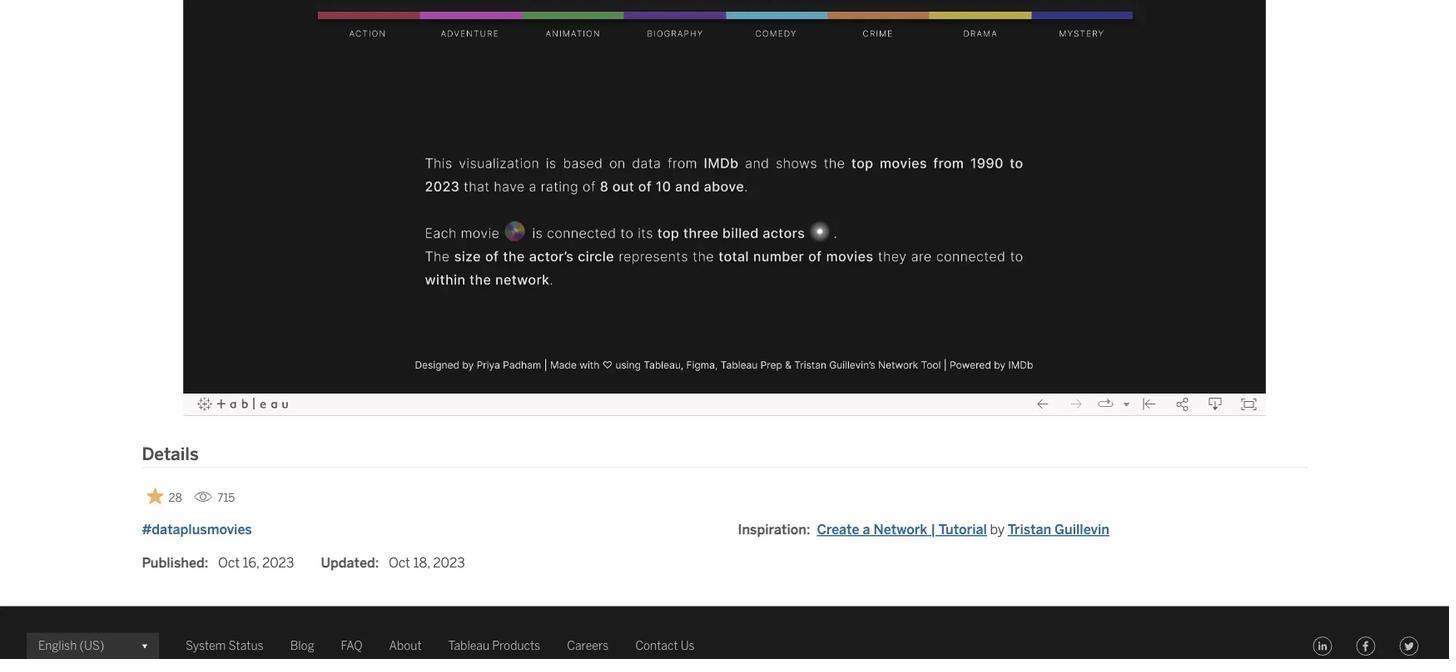 Task type: vqa. For each thing, say whether or not it's contained in the screenshot.
Published
yes



Task type: locate. For each thing, give the bounding box(es) containing it.
create a network | tutorial link
[[817, 522, 987, 538]]

715 views element
[[187, 485, 242, 512]]

us
[[681, 640, 695, 653]]

blog
[[290, 640, 314, 653]]

system status
[[186, 640, 264, 653]]

2023 right 16,
[[262, 556, 294, 571]]

1 oct from the left
[[218, 556, 240, 571]]

faq link
[[341, 637, 363, 657]]

: for updated
[[375, 556, 379, 571]]

guillevin
[[1055, 522, 1110, 538]]

1 horizontal spatial oct
[[389, 556, 410, 571]]

oct 16, 2023
[[218, 556, 294, 571]]

oct for oct 18, 2023
[[389, 556, 410, 571]]

18,
[[413, 556, 430, 571]]

by
[[990, 522, 1005, 538]]

|
[[931, 522, 936, 538]]

2 horizontal spatial :
[[807, 522, 810, 538]]

a
[[863, 522, 870, 538]]

status
[[229, 640, 264, 653]]

715
[[217, 491, 235, 505]]

1 horizontal spatial 2023
[[433, 556, 465, 571]]

blog link
[[290, 637, 314, 657]]

: for inspiration
[[807, 522, 810, 538]]

28
[[169, 491, 182, 505]]

oct left 16,
[[218, 556, 240, 571]]

tristan
[[1008, 522, 1052, 538]]

0 horizontal spatial 2023
[[262, 556, 294, 571]]

0 horizontal spatial oct
[[218, 556, 240, 571]]

english (us)
[[38, 640, 104, 653]]

0 horizontal spatial :
[[205, 556, 208, 571]]

list item
[[817, 520, 1110, 540]]

published
[[142, 556, 205, 571]]

Remove Favorite button
[[142, 483, 187, 510]]

tutorial
[[939, 522, 987, 538]]

english
[[38, 640, 77, 653]]

inspiration
[[738, 522, 807, 538]]

create
[[817, 522, 860, 538]]

list item containing create a network | tutorial
[[817, 520, 1110, 540]]

system
[[186, 640, 226, 653]]

tristan guillevin link
[[1008, 522, 1110, 538]]

1 2023 from the left
[[262, 556, 294, 571]]

2023 right '18,'
[[433, 556, 465, 571]]

1 horizontal spatial :
[[375, 556, 379, 571]]

network
[[874, 522, 928, 538]]

2 oct from the left
[[389, 556, 410, 571]]

: down "#dataplusmovies"
[[205, 556, 208, 571]]

oct
[[218, 556, 240, 571], [389, 556, 410, 571]]

oct left '18,'
[[389, 556, 410, 571]]

: left create
[[807, 522, 810, 538]]

:
[[807, 522, 810, 538], [205, 556, 208, 571], [375, 556, 379, 571]]

16,
[[243, 556, 259, 571]]

: left '18,'
[[375, 556, 379, 571]]

products
[[492, 640, 540, 653]]

tableau products link
[[448, 637, 540, 657]]

2023
[[262, 556, 294, 571], [433, 556, 465, 571]]

contact us link
[[636, 637, 695, 657]]

: for published
[[205, 556, 208, 571]]

about link
[[389, 637, 422, 657]]

2 2023 from the left
[[433, 556, 465, 571]]



Task type: describe. For each thing, give the bounding box(es) containing it.
oct for oct 16, 2023
[[218, 556, 240, 571]]

(us)
[[79, 640, 104, 653]]

about
[[389, 640, 422, 653]]

tableau
[[448, 640, 490, 653]]

updated :
[[321, 556, 379, 571]]

selected language element
[[38, 633, 147, 659]]

published :
[[142, 556, 208, 571]]

tableau products
[[448, 640, 540, 653]]

system status link
[[186, 637, 264, 657]]

#dataplusmovies link
[[142, 522, 252, 538]]

faq
[[341, 640, 363, 653]]

careers link
[[567, 637, 609, 657]]

#dataplusmovies
[[142, 522, 252, 538]]

oct 18, 2023
[[389, 556, 465, 571]]

2023 for oct 16, 2023
[[262, 556, 294, 571]]

2023 for oct 18, 2023
[[433, 556, 465, 571]]

careers
[[567, 640, 609, 653]]

updated
[[321, 556, 375, 571]]

contact
[[636, 640, 678, 653]]

inspiration : create a network | tutorial by tristan guillevin
[[738, 522, 1110, 538]]

contact us
[[636, 640, 695, 653]]

details
[[142, 444, 199, 465]]



